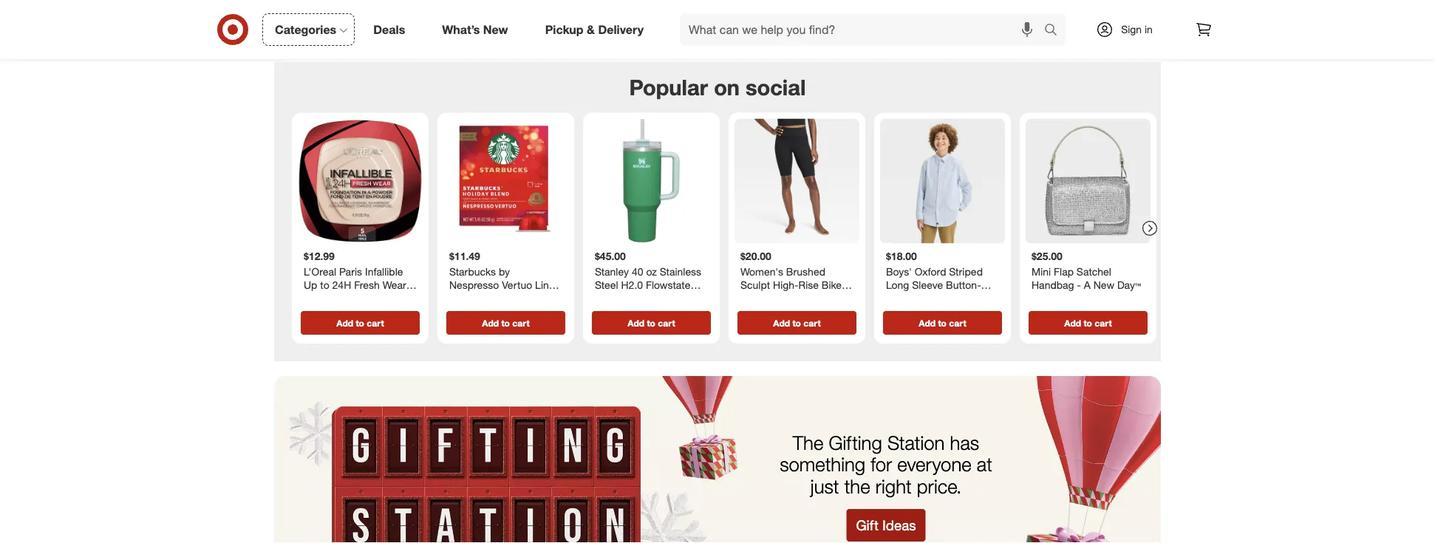 Task type: locate. For each thing, give the bounding box(es) containing it.
deals
[[373, 22, 405, 37]]

gift
[[856, 517, 879, 534]]

1 add to cart from the left
[[337, 318, 384, 329]]

What can we help you find? suggestions appear below search field
[[680, 13, 1048, 46]]

popular on social
[[629, 74, 806, 101]]

to
[[917, 4, 926, 17], [356, 318, 364, 329], [502, 318, 510, 329], [647, 318, 656, 329], [793, 318, 801, 329], [938, 318, 947, 329], [1084, 318, 1093, 329]]

sleeve
[[912, 279, 943, 292]]

cart
[[367, 318, 384, 329], [512, 318, 530, 329], [658, 318, 675, 329], [804, 318, 821, 329], [949, 318, 967, 329], [1095, 318, 1112, 329]]

shirt
[[916, 292, 938, 304]]

price.
[[917, 475, 962, 498]]

at
[[977, 453, 993, 476]]

sign
[[1122, 23, 1142, 36]]

1 cart from the left
[[367, 318, 384, 329]]

- inside $25.00 mini flap satchel handbag - a new day™
[[1077, 279, 1081, 292]]

$20.00 link
[[735, 119, 860, 309]]

the inside the gifting station has something for everyone at just the right price.
[[845, 475, 870, 498]]

$11.49
[[449, 250, 480, 263]]

add to cart button
[[301, 311, 420, 335], [446, 311, 566, 335], [592, 311, 711, 335], [738, 311, 857, 335], [883, 311, 1002, 335], [1029, 311, 1148, 335]]

4 add to cart from the left
[[773, 318, 821, 329]]

1 vertical spatial in
[[1145, 23, 1153, 36]]

in right sign
[[1145, 23, 1153, 36]]

new right a
[[1094, 279, 1115, 292]]

$20.00
[[741, 250, 772, 263]]

women's brushed sculpt high-rise bike shorts 10" - all in motion™ image
[[735, 119, 860, 244]]

popular
[[629, 74, 708, 101]]

starbucks by nespresso vertuo line pods - starbucks holiday blend (target exclusive) image
[[444, 119, 568, 244]]

0 horizontal spatial the
[[845, 475, 870, 498]]

0 vertical spatial new
[[483, 22, 508, 37]]

in right get
[[947, 4, 955, 17]]

$18.00
[[886, 250, 917, 263]]

1 horizontal spatial in
[[1145, 23, 1153, 36]]

0 horizontal spatial -
[[941, 292, 945, 304]]

what's new
[[442, 22, 508, 37]]

everything you need to get in the holiday spirit. link
[[718, 0, 1138, 27]]

stanley 40 oz stainless steel h2.0 flowstate quencher tumbler - meadow image
[[589, 119, 714, 244]]

5 add from the left
[[919, 318, 936, 329]]

3 add to cart from the left
[[628, 318, 675, 329]]

oxford
[[915, 266, 947, 279]]

to for $25.00
[[1084, 318, 1093, 329]]

handbag
[[1032, 279, 1075, 292]]

button-
[[946, 279, 981, 292]]

add for $12.99
[[337, 318, 353, 329]]

to for $45.00
[[647, 318, 656, 329]]

everything
[[819, 4, 868, 17]]

5 cart from the left
[[949, 318, 967, 329]]

2 add to cart button from the left
[[446, 311, 566, 335]]

need
[[891, 4, 914, 17]]

new right what's
[[483, 22, 508, 37]]

- left art
[[941, 292, 945, 304]]

1 add to cart button from the left
[[301, 311, 420, 335]]

&
[[587, 22, 595, 37]]

add to cart for $12.99
[[337, 318, 384, 329]]

cart for $45.00
[[658, 318, 675, 329]]

class™
[[963, 292, 992, 304]]

2 add from the left
[[482, 318, 499, 329]]

5 add to cart from the left
[[919, 318, 967, 329]]

1 horizontal spatial -
[[1077, 279, 1081, 292]]

mini flap satchel handbag - a new day™ image
[[1026, 119, 1151, 244]]

gift ideas
[[856, 517, 916, 534]]

cart for $20.00
[[804, 318, 821, 329]]

3 add from the left
[[628, 318, 645, 329]]

boys'
[[886, 266, 912, 279]]

carousel region
[[274, 63, 1161, 377]]

social
[[746, 74, 806, 101]]

pickup & delivery link
[[533, 13, 662, 46]]

what's new link
[[430, 13, 527, 46]]

$11.49 link
[[444, 119, 568, 309]]

categories
[[275, 22, 337, 37]]

4 add to cart button from the left
[[738, 311, 857, 335]]

the
[[958, 4, 972, 17], [845, 475, 870, 498]]

add for $20.00
[[773, 318, 790, 329]]

1 add from the left
[[337, 318, 353, 329]]

- left a
[[1077, 279, 1081, 292]]

satchel
[[1077, 266, 1112, 279]]

the left holiday on the top right of the page
[[958, 4, 972, 17]]

the right just on the right of page
[[845, 475, 870, 498]]

what's
[[442, 22, 480, 37]]

-
[[1077, 279, 1081, 292], [941, 292, 945, 304]]

0 vertical spatial the
[[958, 4, 972, 17]]

4 cart from the left
[[804, 318, 821, 329]]

new
[[483, 22, 508, 37], [1094, 279, 1115, 292]]

add for $45.00
[[628, 318, 645, 329]]

0 vertical spatial in
[[947, 4, 955, 17]]

4 add from the left
[[773, 318, 790, 329]]

3 cart from the left
[[658, 318, 675, 329]]

1 vertical spatial new
[[1094, 279, 1115, 292]]

deals link
[[361, 13, 424, 46]]

2 cart from the left
[[512, 318, 530, 329]]

in
[[947, 4, 955, 17], [1145, 23, 1153, 36]]

$12.99
[[304, 250, 335, 263]]

everyone
[[898, 453, 972, 476]]

2 add to cart from the left
[[482, 318, 530, 329]]

1 horizontal spatial new
[[1094, 279, 1115, 292]]

add to cart
[[337, 318, 384, 329], [482, 318, 530, 329], [628, 318, 675, 329], [773, 318, 821, 329], [919, 318, 967, 329], [1065, 318, 1112, 329]]

add for $11.49
[[482, 318, 499, 329]]

$12.99 link
[[298, 119, 423, 309]]

search
[[1038, 24, 1073, 38]]

3 add to cart button from the left
[[592, 311, 711, 335]]

add
[[337, 318, 353, 329], [482, 318, 499, 329], [628, 318, 645, 329], [773, 318, 790, 329], [919, 318, 936, 329], [1065, 318, 1082, 329]]

mini
[[1032, 266, 1051, 279]]

0 horizontal spatial new
[[483, 22, 508, 37]]

6 add from the left
[[1065, 318, 1082, 329]]

art
[[948, 292, 960, 304]]

1 vertical spatial the
[[845, 475, 870, 498]]

the gifting station has something for everyone at just the right price.
[[780, 431, 993, 498]]



Task type: describe. For each thing, give the bounding box(es) containing it.
add to cart button for $11.49
[[446, 311, 566, 335]]

everything you need to get in the holiday spirit.
[[819, 4, 1036, 17]]

to for $20.00
[[793, 318, 801, 329]]

new inside $25.00 mini flap satchel handbag - a new day™
[[1094, 279, 1115, 292]]

station
[[888, 431, 945, 455]]

- inside $18.00 boys' oxford striped long sleeve button- down shirt - art class™
[[941, 292, 945, 304]]

long
[[886, 279, 910, 292]]

gifting
[[829, 431, 882, 455]]

add to cart for $20.00
[[773, 318, 821, 329]]

to inside everything you need to get in the holiday spirit. link
[[917, 4, 926, 17]]

cart for $12.99
[[367, 318, 384, 329]]

flap
[[1054, 266, 1074, 279]]

sign in link
[[1084, 13, 1176, 46]]

add to cart button for $20.00
[[738, 311, 857, 335]]

in inside 'link'
[[1145, 23, 1153, 36]]

search button
[[1038, 13, 1073, 49]]

get
[[929, 4, 944, 17]]

$18.00 boys' oxford striped long sleeve button- down shirt - art class™
[[886, 250, 992, 304]]

holiday
[[975, 4, 1008, 17]]

to for $11.49
[[502, 318, 510, 329]]

ideas
[[883, 517, 916, 534]]

on
[[714, 74, 740, 101]]

down
[[886, 292, 913, 304]]

something
[[780, 453, 866, 476]]

6 cart from the left
[[1095, 318, 1112, 329]]

to for $18.00
[[938, 318, 947, 329]]

the
[[793, 431, 824, 455]]

just
[[811, 475, 839, 498]]

add to cart for $11.49
[[482, 318, 530, 329]]

pickup
[[545, 22, 584, 37]]

1 horizontal spatial the
[[958, 4, 972, 17]]

6 add to cart from the left
[[1065, 318, 1112, 329]]

you
[[871, 4, 888, 17]]

$45.00
[[595, 250, 626, 263]]

l'oreal paris infallible up to 24h fresh wear foundation in a powder - 0.31oz image
[[298, 119, 423, 244]]

gift ideas button
[[847, 510, 926, 542]]

delivery
[[598, 22, 644, 37]]

0 horizontal spatial in
[[947, 4, 955, 17]]

striped
[[949, 266, 983, 279]]

boys' oxford striped long sleeve button-down shirt - art class™ image
[[880, 119, 1005, 244]]

add to cart button for $12.99
[[301, 311, 420, 335]]

for
[[871, 453, 892, 476]]

to for $12.99
[[356, 318, 364, 329]]

right
[[876, 475, 912, 498]]

5 add to cart button from the left
[[883, 311, 1002, 335]]

spirit.
[[1011, 4, 1036, 17]]

$25.00 mini flap satchel handbag - a new day™
[[1032, 250, 1141, 292]]

$45.00 link
[[589, 119, 714, 309]]

a
[[1084, 279, 1091, 292]]

6 add to cart button from the left
[[1029, 311, 1148, 335]]

add to cart button for $45.00
[[592, 311, 711, 335]]

sign in
[[1122, 23, 1153, 36]]

day™
[[1118, 279, 1141, 292]]

add to cart for $45.00
[[628, 318, 675, 329]]

pickup & delivery
[[545, 22, 644, 37]]

$25.00
[[1032, 250, 1063, 263]]

categories link
[[262, 13, 355, 46]]

has
[[950, 431, 980, 455]]

cart for $11.49
[[512, 318, 530, 329]]



Task type: vqa. For each thing, say whether or not it's contained in the screenshot.
2nd $5.00 from the left
no



